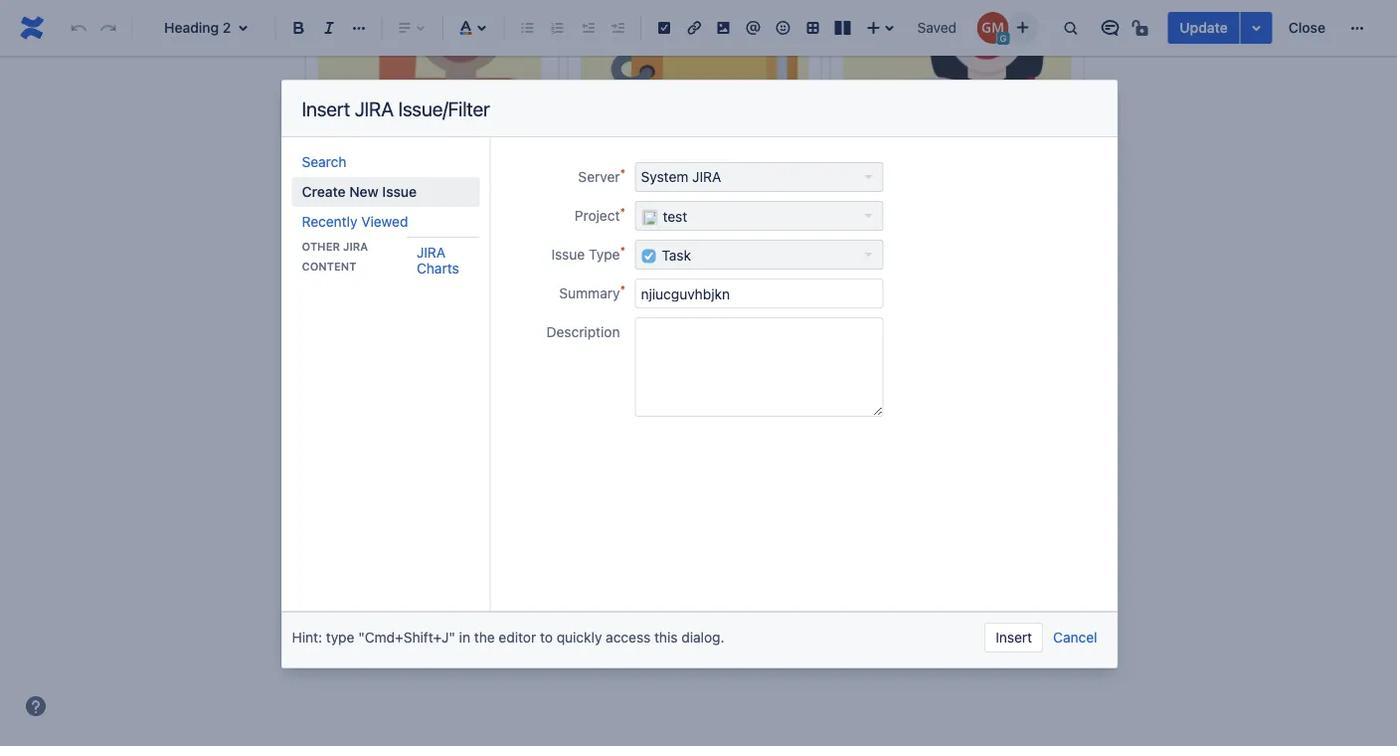 Task type: vqa. For each thing, say whether or not it's contained in the screenshot.
Adjust update settings icon
yes



Task type: locate. For each thing, give the bounding box(es) containing it.
a down team news
[[369, 304, 377, 323]]

1 vertical spatial create
[[317, 304, 364, 323]]

share for team
[[471, 304, 510, 323]]

0 vertical spatial team
[[514, 304, 550, 323]]

indent tab image
[[606, 16, 630, 40]]

0 vertical spatial insert
[[302, 96, 350, 120]]

hint:
[[292, 629, 322, 646]]

add down server
[[600, 193, 629, 211]]

add up recently viewed at the top of the page
[[332, 188, 361, 207]]

jira down recently viewed button
[[417, 244, 446, 261]]

create up the company.
[[346, 430, 393, 449]]

notes up meeting
[[708, 154, 755, 176]]

create inside the create new issue button
[[302, 184, 346, 200]]

0 vertical spatial blog
[[381, 304, 412, 323]]

and
[[584, 430, 611, 449], [346, 458, 372, 477]]

insert jira issue/filter
[[302, 96, 490, 120]]

issue left type
[[552, 246, 585, 263]]

post
[[416, 304, 448, 323], [445, 430, 477, 449]]

meeting
[[635, 154, 703, 176]]

1 vertical spatial team
[[803, 430, 839, 449]]

0 horizontal spatial a
[[369, 304, 377, 323]]

add resources for new hires
[[332, 188, 532, 207]]

notes down system jira link
[[749, 193, 789, 211]]

numbered list ⌘⇧7 image
[[546, 16, 570, 40]]

to
[[669, 193, 683, 211], [452, 304, 466, 323], [481, 430, 495, 449], [540, 629, 553, 646]]

close button
[[1277, 12, 1338, 44]]

0 horizontal spatial team
[[514, 304, 550, 323]]

1 horizontal spatial a
[[397, 430, 406, 449]]

share inside create a blog post to share news and announcements with your team and company.
[[499, 430, 539, 449]]

1 vertical spatial post
[[445, 430, 477, 449]]

insert button
[[985, 623, 1044, 653]]

saved
[[918, 19, 957, 36]]

create down team
[[317, 304, 364, 323]]

add for meeting notes
[[600, 193, 629, 211]]

outdent ⇧tab image
[[576, 16, 600, 40]]

1 vertical spatial notes
[[749, 193, 789, 211]]

bullet list ⌘⇧8 image
[[516, 16, 540, 40]]

system jira link
[[635, 162, 884, 192]]

post for news
[[445, 430, 477, 449]]

a inside create a blog post to share news and announcements with your team and company.
[[397, 430, 406, 449]]

issue type
[[552, 246, 620, 263]]

hires
[[497, 188, 532, 207]]

test
[[663, 209, 688, 225]]

new
[[349, 184, 379, 200]]

"cmd+shift+j"
[[358, 629, 455, 646]]

post inside create a blog post to share news and announcements with your team and company.
[[445, 430, 477, 449]]

team inside create a blog post to share news and announcements with your team and company.
[[803, 430, 839, 449]]

in
[[459, 629, 470, 646]]

recently
[[302, 213, 358, 230]]

1 horizontal spatial team
[[803, 430, 839, 449]]

quickly
[[557, 629, 602, 646]]

insert up search
[[302, 96, 350, 120]]

jira up meeting
[[692, 169, 722, 185]]

new
[[464, 188, 493, 207]]

server
[[578, 169, 620, 185]]

jira up search button
[[355, 96, 394, 120]]

and left the company.
[[346, 458, 372, 477]]

once
[[829, 304, 864, 323]]

insert inside button
[[996, 629, 1033, 646]]

blog inside create a blog post to share news and announcements with your team and company.
[[410, 430, 441, 449]]

0 vertical spatial and
[[584, 430, 611, 449]]

Summary text field
[[635, 279, 884, 308]]

issue down onboarding
[[382, 184, 417, 200]]

and left announcements
[[584, 430, 611, 449]]

share
[[471, 304, 510, 323], [499, 430, 539, 449]]

team left news.
[[514, 304, 550, 323]]

bold ⌘b image
[[287, 16, 311, 40]]

0 vertical spatial post
[[416, 304, 448, 323]]

1 vertical spatial insert
[[996, 629, 1033, 646]]

1 horizontal spatial issue
[[552, 246, 585, 263]]

insert for insert
[[996, 629, 1033, 646]]

add image, video, or file image
[[712, 16, 736, 40]]

a for create a blog post to share news and announcements with your team and company.
[[397, 430, 406, 449]]

create down search
[[302, 184, 346, 200]]

test link
[[635, 201, 884, 231]]

the
[[474, 629, 495, 646]]

1 horizontal spatial news
[[543, 430, 580, 449]]

0 horizontal spatial news
[[366, 266, 410, 287]]

0 horizontal spatial and
[[346, 458, 372, 477]]

a up the company.
[[397, 430, 406, 449]]

system jira
[[641, 169, 722, 185]]

1 vertical spatial news
[[543, 430, 580, 449]]

1 vertical spatial issue
[[552, 246, 585, 263]]

0 vertical spatial issue
[[382, 184, 417, 200]]

update button
[[1168, 12, 1240, 44]]

0 vertical spatial notes
[[708, 154, 755, 176]]

jira for system
[[692, 169, 722, 185]]

type
[[589, 246, 620, 263]]

task
[[662, 247, 691, 264]]

jira
[[355, 96, 394, 120], [692, 169, 722, 185], [343, 240, 368, 253], [417, 244, 446, 261]]

1 vertical spatial share
[[499, 430, 539, 449]]

issue
[[382, 184, 417, 200], [552, 246, 585, 263]]

undo ⌘z image
[[67, 16, 90, 40]]

issue/filter
[[398, 96, 490, 120]]

team
[[317, 266, 362, 287]]

news
[[366, 266, 410, 287], [543, 430, 580, 449]]

your
[[767, 430, 799, 449]]

link image
[[682, 16, 706, 40]]

create for create a blog post to share team news. it will automatically appear here once it's published.
[[317, 304, 364, 323]]

Description text field
[[635, 317, 884, 417]]

for
[[440, 188, 460, 207]]

1 horizontal spatial insert
[[996, 629, 1033, 646]]

0 vertical spatial share
[[471, 304, 510, 323]]

editor
[[499, 629, 536, 646]]

team right your
[[803, 430, 839, 449]]

add links to meeting notes
[[600, 193, 789, 211]]

Main content area, start typing to enter text. text field
[[305, 0, 1085, 672]]

1 vertical spatial a
[[397, 430, 406, 449]]

company.
[[376, 458, 445, 477]]

recently viewed
[[302, 213, 408, 230]]

it's
[[868, 304, 889, 323]]

create
[[302, 184, 346, 200], [317, 304, 364, 323], [346, 430, 393, 449]]

0 horizontal spatial add
[[332, 188, 361, 207]]

add
[[332, 188, 361, 207], [600, 193, 629, 211]]

close
[[1289, 19, 1326, 36]]

access
[[606, 629, 651, 646]]

jira charts button
[[407, 238, 500, 283]]

news inside create a blog post to share news and announcements with your team and company.
[[543, 430, 580, 449]]

resources
[[365, 188, 436, 207]]

insert
[[302, 96, 350, 120], [996, 629, 1033, 646]]

notes
[[708, 154, 755, 176], [749, 193, 789, 211]]

jira down recently viewed at the top of the page
[[343, 240, 368, 253]]

jira inside other jira content
[[343, 240, 368, 253]]

blog up the company.
[[410, 430, 441, 449]]

0 vertical spatial create
[[302, 184, 346, 200]]

0 vertical spatial a
[[369, 304, 377, 323]]

appear
[[739, 304, 789, 323]]

1 horizontal spatial add
[[600, 193, 629, 211]]

0 horizontal spatial issue
[[382, 184, 417, 200]]

confluence image
[[16, 12, 48, 44], [16, 12, 48, 44]]

0 horizontal spatial insert
[[302, 96, 350, 120]]

post for team
[[416, 304, 448, 323]]

2 vertical spatial create
[[346, 430, 393, 449]]

insert left cancel
[[996, 629, 1033, 646]]

blog
[[381, 304, 412, 323], [410, 430, 441, 449]]

create new issue
[[302, 184, 417, 200]]

1 vertical spatial blog
[[410, 430, 441, 449]]

create inside create a blog post to share news and announcements with your team and company.
[[346, 430, 393, 449]]

with
[[733, 430, 763, 449]]

share for news
[[499, 430, 539, 449]]

blog down team news
[[381, 304, 412, 323]]

1 vertical spatial and
[[346, 458, 372, 477]]

recently viewed button
[[292, 207, 480, 237]]

a
[[369, 304, 377, 323], [397, 430, 406, 449]]

team
[[514, 304, 550, 323], [803, 430, 839, 449]]



Task type: describe. For each thing, give the bounding box(es) containing it.
cancel
[[1053, 629, 1098, 646]]

other
[[302, 240, 340, 253]]

here
[[793, 304, 825, 323]]

announcements
[[615, 430, 729, 449]]

a for create a blog post to share team news. it will automatically appear here once it's published.
[[369, 304, 377, 323]]

links
[[633, 193, 665, 211]]

automatically
[[640, 304, 734, 323]]

published.
[[893, 304, 966, 323]]

blog for create a blog post to share team news. it will automatically appear here once it's published.
[[381, 304, 412, 323]]

0 vertical spatial news
[[366, 266, 410, 287]]

content
[[302, 260, 356, 273]]

it
[[599, 304, 609, 323]]

search button
[[292, 147, 480, 177]]

add for onboarding faqs
[[332, 188, 361, 207]]

project
[[575, 207, 620, 224]]

giulia masi image
[[977, 12, 1009, 44]]

task link
[[635, 240, 884, 270]]

create a blog post to share news and announcements with your team and company.
[[346, 430, 839, 477]]

create for create a blog post to share news and announcements with your team and company.
[[346, 430, 393, 449]]

will
[[613, 304, 636, 323]]

create new issue button
[[292, 177, 480, 207]]

redo ⌘⇧z image
[[96, 16, 120, 40]]

search
[[302, 154, 347, 170]]

onboarding
[[359, 150, 457, 171]]

table image
[[801, 16, 825, 40]]

issue inside button
[[382, 184, 417, 200]]

create a blog post to share team news. it will automatically appear here once it's published.
[[317, 304, 966, 323]]

required image
[[620, 283, 636, 299]]

faqs
[[462, 150, 506, 171]]

jira charts
[[417, 244, 459, 277]]

adjust update settings image
[[1245, 16, 1269, 40]]

blog for create a blog post to share news and announcements with your team and company.
[[410, 430, 441, 449]]

insert for insert jira issue/filter
[[302, 96, 350, 120]]

meeting notes
[[635, 154, 755, 176]]

cancel link
[[1053, 623, 1098, 653]]

other jira content
[[302, 240, 368, 273]]

type
[[326, 629, 355, 646]]

onboarding faqs
[[359, 150, 506, 171]]

jira inside "jira charts"
[[417, 244, 446, 261]]

mention image
[[742, 16, 766, 40]]

create for create new issue
[[302, 184, 346, 200]]

italic ⌘i image
[[317, 16, 341, 40]]

action item image
[[652, 16, 676, 40]]

1 horizontal spatial and
[[584, 430, 611, 449]]

to inside create a blog post to share news and announcements with your team and company.
[[481, 430, 495, 449]]

emoji image
[[771, 16, 795, 40]]

charts
[[417, 260, 459, 277]]

this
[[654, 629, 678, 646]]

dialog.
[[682, 629, 725, 646]]

viewed
[[361, 213, 408, 230]]

jira for insert
[[355, 96, 394, 120]]

description
[[547, 324, 620, 340]]

layouts image
[[831, 16, 855, 40]]

team news
[[317, 266, 410, 287]]

system
[[641, 169, 689, 185]]

update
[[1180, 19, 1228, 36]]

summary
[[559, 285, 620, 301]]

meeting
[[687, 193, 745, 211]]

news.
[[554, 304, 595, 323]]

hint: type "cmd+shift+j" in the editor to quickly access this dialog.
[[292, 629, 725, 646]]

jira for other
[[343, 240, 368, 253]]



